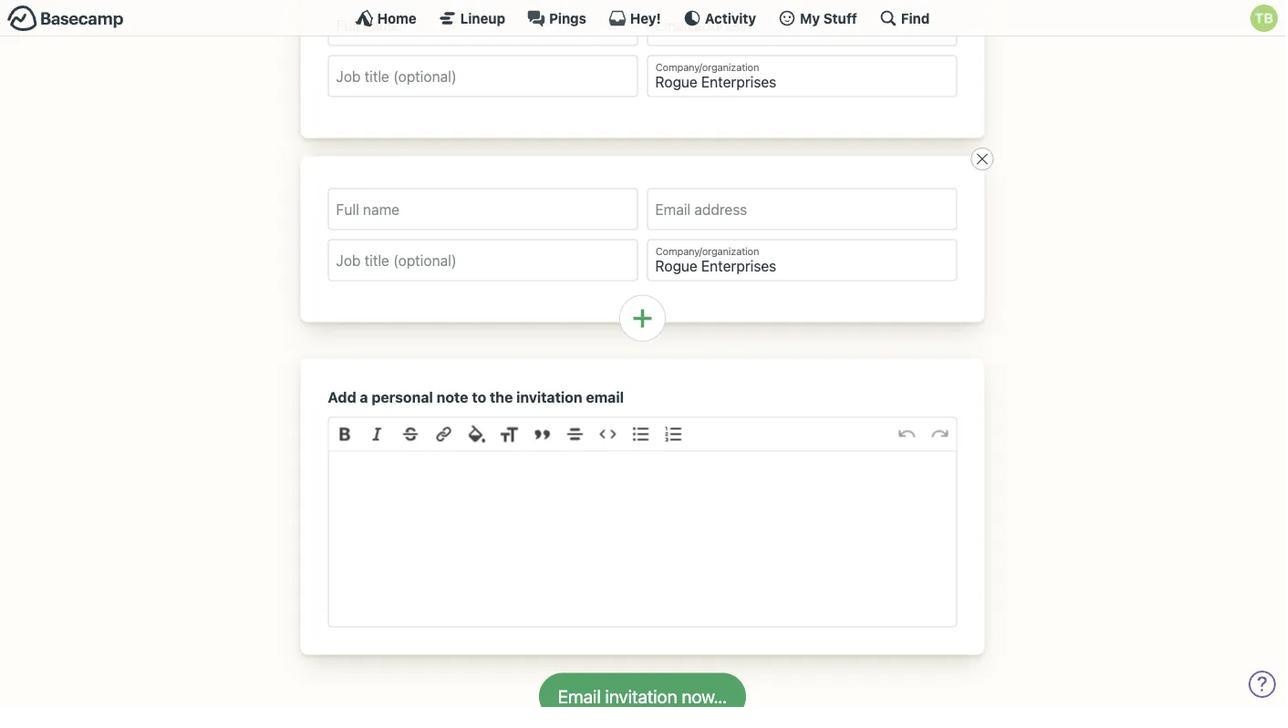 Task type: vqa. For each thing, say whether or not it's contained in the screenshot.
Keyboard shortcut: ⌘ + / icon
no



Task type: locate. For each thing, give the bounding box(es) containing it.
note
[[437, 389, 468, 407]]

0 vertical spatial email address email field
[[647, 5, 957, 47]]

1 vertical spatial company/organization
[[656, 246, 759, 258]]

add
[[328, 389, 356, 407]]

add a personal note to the invitation email
[[328, 389, 624, 407]]

my stuff button
[[778, 9, 857, 27]]

1 company/organization from the top
[[656, 62, 759, 74]]

2 email address email field from the top
[[647, 189, 957, 231]]

to
[[472, 389, 486, 407]]

1 email address email field from the top
[[647, 5, 957, 47]]

email
[[586, 389, 624, 407]]

email address email field up company/organization text field
[[647, 189, 957, 231]]

2 company/organization from the top
[[656, 246, 759, 258]]

1 vertical spatial email address email field
[[647, 189, 957, 231]]

stuff
[[824, 10, 857, 26]]

None submit
[[539, 674, 746, 708]]

home link
[[355, 9, 417, 27]]

main element
[[0, 0, 1285, 36]]

my stuff
[[800, 10, 857, 26]]

Company/organization text field
[[647, 240, 957, 282]]

invitation
[[516, 389, 582, 407]]

Full name text field
[[328, 5, 638, 47]]

Email address email field
[[647, 5, 957, 47], [647, 189, 957, 231]]

lineup link
[[439, 9, 505, 27]]

email address email field up company/organization text box
[[647, 5, 957, 47]]

find button
[[879, 9, 930, 27]]

home
[[377, 10, 417, 26]]

0 vertical spatial company/organization
[[656, 62, 759, 74]]

hey! button
[[608, 9, 661, 27]]

find
[[901, 10, 930, 26]]

company/organization
[[656, 62, 759, 74], [656, 246, 759, 258]]

lineup
[[460, 10, 505, 26]]

pings button
[[527, 9, 586, 27]]

Job title (optional) text field
[[328, 240, 638, 282]]



Task type: describe. For each thing, give the bounding box(es) containing it.
company/organization for company/organization text field
[[656, 246, 759, 258]]

my
[[800, 10, 820, 26]]

Type your note here… text field
[[329, 453, 956, 628]]

activity link
[[683, 9, 756, 27]]

tim burton image
[[1251, 5, 1278, 32]]

Full name text field
[[328, 189, 638, 231]]

personal
[[372, 389, 433, 407]]

hey!
[[630, 10, 661, 26]]

email address email field for full name text box
[[647, 189, 957, 231]]

a
[[360, 389, 368, 407]]

Job title (optional) text field
[[328, 56, 638, 98]]

the
[[490, 389, 513, 407]]

pings
[[549, 10, 586, 26]]

company/organization for company/organization text box
[[656, 62, 759, 74]]

activity
[[705, 10, 756, 26]]

switch accounts image
[[7, 5, 124, 33]]

Company/organization text field
[[647, 56, 957, 98]]

email address email field for full name text field
[[647, 5, 957, 47]]



